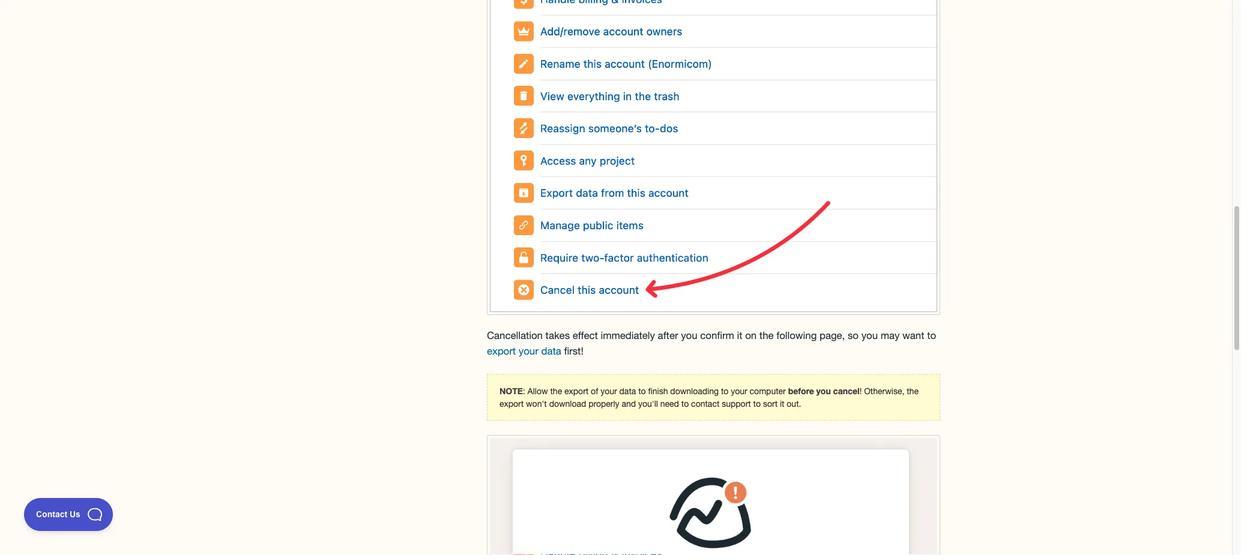 Task type: describe. For each thing, give the bounding box(es) containing it.
out.
[[787, 400, 802, 409]]

and
[[622, 400, 636, 409]]

contact
[[692, 400, 720, 409]]

of
[[591, 387, 599, 396]]

downloading
[[671, 387, 719, 396]]

export inside cancellation takes effect immediately after you confirm it on the following page, so you may want to export your data first!
[[487, 346, 516, 358]]

cancellation
[[487, 330, 543, 342]]

export your data link
[[487, 346, 562, 358]]

the inside cancellation takes effect immediately after you confirm it on the following page, so you may want to export your data first!
[[760, 330, 774, 342]]

to down note : allow the export of your data to finish downloading to your computer before you cancel
[[682, 400, 689, 409]]

may
[[881, 330, 900, 342]]

note : allow the export of your data to finish downloading to your computer before you cancel
[[500, 387, 860, 396]]

finish
[[649, 387, 668, 396]]

the inside the ! otherwise, the export won't download properly and you'll need to contact support to sort it out.
[[907, 387, 919, 396]]

need
[[661, 400, 679, 409]]

takes
[[546, 330, 570, 342]]

cancel
[[834, 387, 860, 396]]

export inside the ! otherwise, the export won't download properly and you'll need to contact support to sort it out.
[[500, 400, 524, 409]]

allow
[[528, 387, 548, 396]]

! otherwise,
[[860, 387, 905, 396]]

effect
[[573, 330, 598, 342]]

computer
[[750, 387, 786, 396]]

to inside cancellation takes effect immediately after you confirm it on the following page, so you may want to export your data first!
[[928, 330, 937, 342]]

first!
[[564, 346, 584, 358]]

0 horizontal spatial you
[[681, 330, 698, 342]]

note
[[500, 387, 523, 396]]

to up you'll
[[639, 387, 646, 396]]

:
[[523, 387, 526, 396]]



Task type: locate. For each thing, give the bounding box(es) containing it.
you right so
[[862, 330, 878, 342]]

to
[[928, 330, 937, 342], [639, 387, 646, 396], [721, 387, 729, 396], [682, 400, 689, 409], [754, 400, 761, 409]]

1 vertical spatial it
[[780, 400, 785, 409]]

it inside cancellation takes effect immediately after you confirm it on the following page, so you may want to export your data first!
[[737, 330, 743, 342]]

0 vertical spatial it
[[737, 330, 743, 342]]

1 vertical spatial export
[[565, 387, 589, 396]]

so
[[848, 330, 859, 342]]

your up support on the right
[[731, 387, 748, 396]]

you'll
[[639, 400, 658, 409]]

data down takes
[[542, 346, 562, 358]]

confirm
[[701, 330, 735, 342]]

the right ! otherwise,
[[907, 387, 919, 396]]

2 horizontal spatial your
[[731, 387, 748, 396]]

it inside the ! otherwise, the export won't download properly and you'll need to contact support to sort it out.
[[780, 400, 785, 409]]

want
[[903, 330, 925, 342]]

your
[[519, 346, 539, 358], [601, 387, 617, 396], [731, 387, 748, 396]]

after
[[658, 330, 679, 342]]

toggle customer support element
[[24, 499, 113, 532]]

you right before
[[817, 387, 831, 396]]

export down cancellation
[[487, 346, 516, 358]]

data up and
[[620, 387, 636, 396]]

0 vertical spatial data
[[542, 346, 562, 358]]

1 horizontal spatial you
[[817, 387, 831, 396]]

export up download
[[565, 387, 589, 396]]

it right sort
[[780, 400, 785, 409]]

2 vertical spatial export
[[500, 400, 524, 409]]

it
[[737, 330, 743, 342], [780, 400, 785, 409]]

immediately
[[601, 330, 655, 342]]

0 horizontal spatial it
[[737, 330, 743, 342]]

screenshot of the actions available to account owners with an arrow pointing at "cancel this account" button image
[[487, 0, 941, 316]]

to up support on the right
[[721, 387, 729, 396]]

support
[[722, 400, 751, 409]]

you right 'after'
[[681, 330, 698, 342]]

you
[[681, 330, 698, 342], [862, 330, 878, 342], [817, 387, 831, 396]]

sort
[[764, 400, 778, 409]]

your up properly
[[601, 387, 617, 396]]

0 vertical spatial export
[[487, 346, 516, 358]]

following
[[777, 330, 817, 342]]

the right on
[[760, 330, 774, 342]]

the up download
[[551, 387, 562, 396]]

to left sort
[[754, 400, 761, 409]]

export down note
[[500, 400, 524, 409]]

0 horizontal spatial data
[[542, 346, 562, 358]]

your down cancellation
[[519, 346, 539, 358]]

cancellation takes effect immediately after you confirm it on the following page, so you may want to export your data first!
[[487, 330, 937, 358]]

the
[[760, 330, 774, 342], [551, 387, 562, 396], [907, 387, 919, 396]]

before
[[789, 387, 814, 396]]

data inside cancellation takes effect immediately after you confirm it on the following page, so you may want to export your data first!
[[542, 346, 562, 358]]

to right want at the right bottom of page
[[928, 330, 937, 342]]

1 vertical spatial data
[[620, 387, 636, 396]]

2 horizontal spatial you
[[862, 330, 878, 342]]

download
[[549, 400, 587, 409]]

! otherwise, the export won't download properly and you'll need to contact support to sort it out.
[[500, 387, 919, 409]]

on
[[746, 330, 757, 342]]

export
[[487, 346, 516, 358], [565, 387, 589, 396], [500, 400, 524, 409]]

1 horizontal spatial the
[[760, 330, 774, 342]]

page,
[[820, 330, 845, 342]]

1 horizontal spatial data
[[620, 387, 636, 396]]

0 horizontal spatial your
[[519, 346, 539, 358]]

won't
[[526, 400, 547, 409]]

it left on
[[737, 330, 743, 342]]

1 horizontal spatial it
[[780, 400, 785, 409]]

1 horizontal spatial your
[[601, 387, 617, 396]]

data
[[542, 346, 562, 358], [620, 387, 636, 396]]

properly
[[589, 400, 620, 409]]

your inside cancellation takes effect immediately after you confirm it on the following page, so you may want to export your data first!
[[519, 346, 539, 358]]

2 horizontal spatial the
[[907, 387, 919, 396]]

0 horizontal spatial the
[[551, 387, 562, 396]]



Task type: vqa. For each thing, say whether or not it's contained in the screenshot.
Search text field
no



